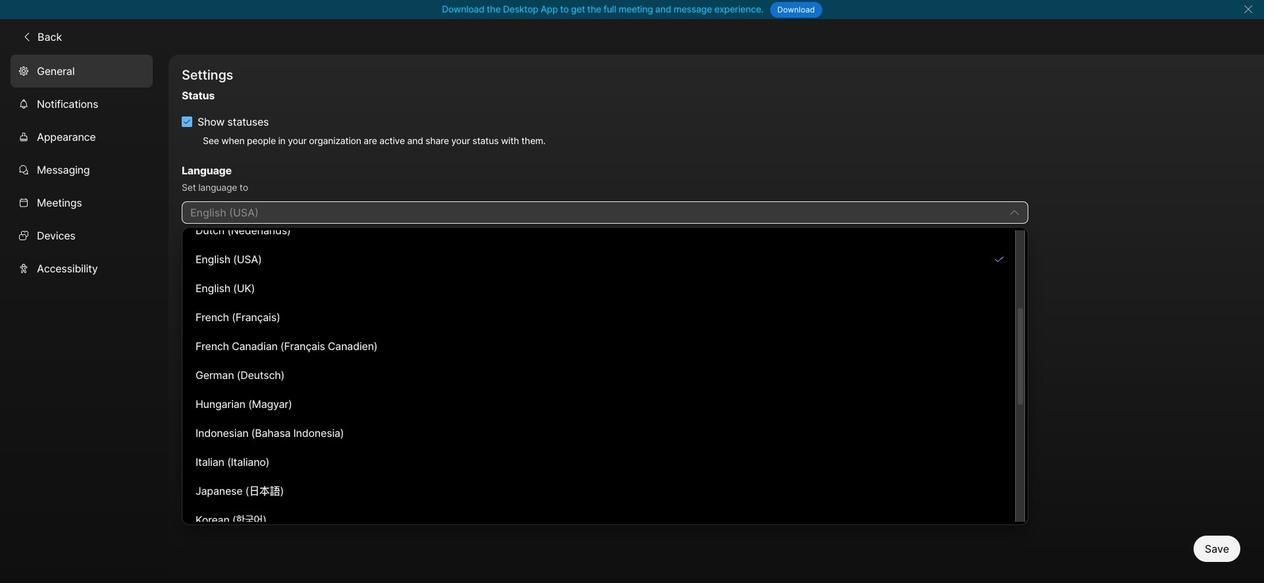 Task type: locate. For each thing, give the bounding box(es) containing it.
general tab
[[11, 54, 153, 87]]

appearance tab
[[11, 120, 153, 153]]

option
[[188, 246, 1013, 273]]

cancel_16 image
[[1244, 4, 1254, 14]]

meetings tab
[[11, 186, 153, 219]]

list box
[[185, 217, 1026, 534]]



Task type: describe. For each thing, give the bounding box(es) containing it.
settings navigation
[[0, 54, 169, 584]]

notifications tab
[[11, 87, 153, 120]]

devices tab
[[11, 219, 153, 252]]

messaging tab
[[11, 153, 153, 186]]

accessibility tab
[[11, 252, 153, 285]]



